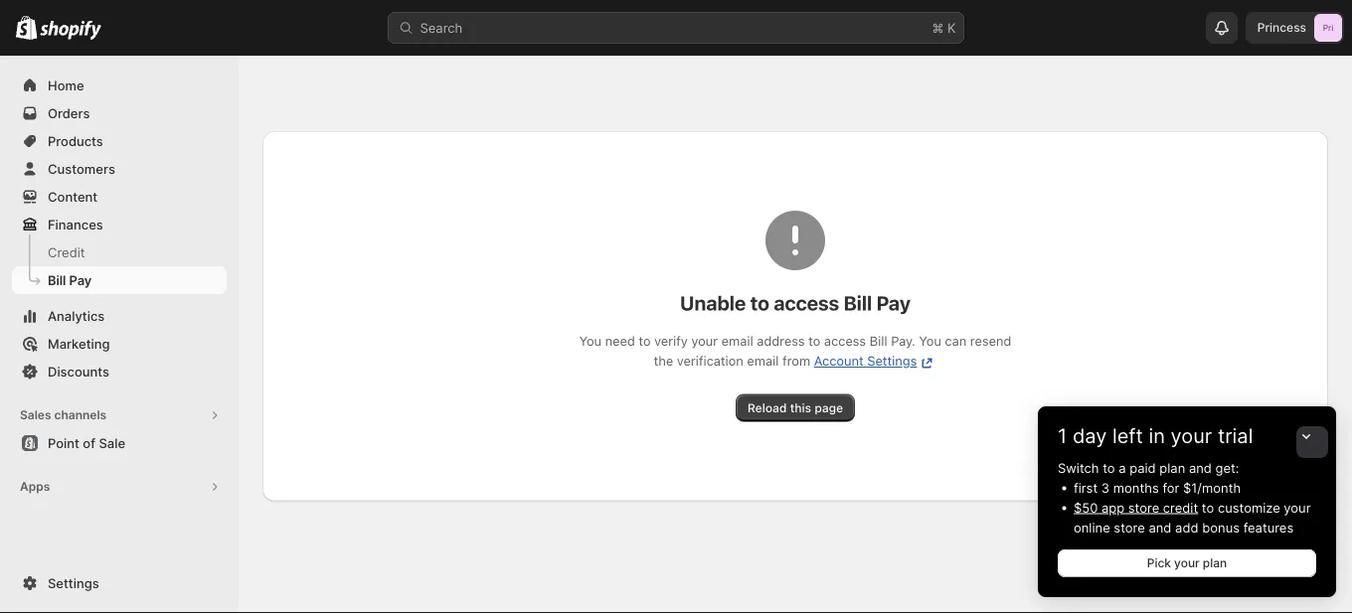 Task type: vqa. For each thing, say whether or not it's contained in the screenshot.
Customers link
yes



Task type: locate. For each thing, give the bounding box(es) containing it.
credit
[[1164, 500, 1199, 516]]

first 3 months for $1/month
[[1074, 480, 1242, 496]]

1 horizontal spatial to
[[1203, 500, 1215, 516]]

pick your plan link
[[1058, 550, 1317, 578]]

1 vertical spatial and
[[1149, 520, 1172, 536]]

your up features
[[1285, 500, 1312, 516]]

0 vertical spatial to
[[1103, 461, 1116, 476]]

your
[[1171, 424, 1213, 449], [1285, 500, 1312, 516], [1175, 557, 1200, 571]]

0 horizontal spatial and
[[1149, 520, 1172, 536]]

1 day left in your trial button
[[1039, 407, 1337, 449]]

to down $1/month
[[1203, 500, 1215, 516]]

store
[[1129, 500, 1160, 516], [1115, 520, 1146, 536]]

paid
[[1130, 461, 1157, 476]]

your inside to customize your online store and add bonus features
[[1285, 500, 1312, 516]]

in
[[1149, 424, 1166, 449]]

0 vertical spatial plan
[[1160, 461, 1186, 476]]

for
[[1163, 480, 1180, 496]]

and
[[1190, 461, 1213, 476], [1149, 520, 1172, 536]]

plan down bonus
[[1204, 557, 1228, 571]]

bill
[[48, 273, 66, 288]]

home link
[[12, 72, 227, 99]]

1 vertical spatial plan
[[1204, 557, 1228, 571]]

to left a
[[1103, 461, 1116, 476]]

0 vertical spatial store
[[1129, 500, 1160, 516]]

$50 app store credit
[[1074, 500, 1199, 516]]

shopify image
[[16, 16, 37, 40]]

plan
[[1160, 461, 1186, 476], [1204, 557, 1228, 571]]

k
[[948, 20, 956, 35]]

channels
[[54, 408, 107, 423]]

1 horizontal spatial and
[[1190, 461, 1213, 476]]

sales channels
[[20, 408, 107, 423]]

get:
[[1216, 461, 1240, 476]]

sale
[[99, 436, 125, 451]]

settings link
[[12, 570, 227, 598]]

sales channels button
[[12, 402, 227, 430]]

1 horizontal spatial plan
[[1204, 557, 1228, 571]]

search
[[420, 20, 463, 35]]

1 day left in your trial element
[[1039, 459, 1337, 598]]

0 vertical spatial and
[[1190, 461, 1213, 476]]

content link
[[12, 183, 227, 211]]

plan up for
[[1160, 461, 1186, 476]]

0 horizontal spatial to
[[1103, 461, 1116, 476]]

day
[[1073, 424, 1108, 449]]

point of sale link
[[12, 430, 227, 458]]

to
[[1103, 461, 1116, 476], [1203, 500, 1215, 516]]

and up $1/month
[[1190, 461, 1213, 476]]

your right pick
[[1175, 557, 1200, 571]]

and inside to customize your online store and add bonus features
[[1149, 520, 1172, 536]]

1 vertical spatial store
[[1115, 520, 1146, 536]]

your right in
[[1171, 424, 1213, 449]]

pick your plan
[[1148, 557, 1228, 571]]

store down $50 app store credit
[[1115, 520, 1146, 536]]

0 horizontal spatial plan
[[1160, 461, 1186, 476]]

⌘ k
[[933, 20, 956, 35]]

home
[[48, 78, 84, 93]]

discounts
[[48, 364, 109, 380]]

1 vertical spatial your
[[1285, 500, 1312, 516]]

analytics
[[48, 308, 105, 324]]

0 vertical spatial your
[[1171, 424, 1213, 449]]

1 vertical spatial to
[[1203, 500, 1215, 516]]

months
[[1114, 480, 1160, 496]]

store down months
[[1129, 500, 1160, 516]]

switch
[[1058, 461, 1100, 476]]

to inside to customize your online store and add bonus features
[[1203, 500, 1215, 516]]

and left 'add'
[[1149, 520, 1172, 536]]

orders
[[48, 105, 90, 121]]

1 day left in your trial
[[1058, 424, 1254, 449]]



Task type: describe. For each thing, give the bounding box(es) containing it.
discounts link
[[12, 358, 227, 386]]

marketing
[[48, 336, 110, 352]]

point of sale
[[48, 436, 125, 451]]

apps
[[20, 480, 50, 494]]

and for store
[[1149, 520, 1172, 536]]

orders link
[[12, 99, 227, 127]]

customize
[[1219, 500, 1281, 516]]

$50
[[1074, 500, 1099, 516]]

customers
[[48, 161, 115, 177]]

and for plan
[[1190, 461, 1213, 476]]

left
[[1113, 424, 1144, 449]]

a
[[1119, 461, 1127, 476]]

apps button
[[12, 474, 227, 501]]

first
[[1074, 480, 1098, 496]]

switch to a paid plan and get:
[[1058, 461, 1240, 476]]

$1/month
[[1184, 480, 1242, 496]]

2 vertical spatial your
[[1175, 557, 1200, 571]]

bill pay link
[[12, 267, 227, 294]]

content
[[48, 189, 98, 204]]

add
[[1176, 520, 1199, 536]]

point of sale button
[[0, 430, 239, 458]]

⌘
[[933, 20, 944, 35]]

credit link
[[12, 239, 227, 267]]

products
[[48, 133, 103, 149]]

3
[[1102, 480, 1110, 496]]

settings
[[48, 576, 99, 591]]

point
[[48, 436, 79, 451]]

of
[[83, 436, 95, 451]]

credit
[[48, 245, 85, 260]]

$50 app store credit link
[[1074, 500, 1199, 516]]

app
[[1102, 500, 1125, 516]]

features
[[1244, 520, 1294, 536]]

trial
[[1219, 424, 1254, 449]]

store inside to customize your online store and add bonus features
[[1115, 520, 1146, 536]]

bill pay
[[48, 273, 92, 288]]

pick
[[1148, 557, 1172, 571]]

finances
[[48, 217, 103, 232]]

bonus
[[1203, 520, 1241, 536]]

shopify image
[[40, 20, 102, 40]]

your inside dropdown button
[[1171, 424, 1213, 449]]

customers link
[[12, 155, 227, 183]]

finances link
[[12, 211, 227, 239]]

pay
[[69, 273, 92, 288]]

princess
[[1258, 20, 1307, 35]]

marketing link
[[12, 330, 227, 358]]

to customize your online store and add bonus features
[[1074, 500, 1312, 536]]

analytics link
[[12, 302, 227, 330]]

princess image
[[1315, 14, 1343, 42]]

products link
[[12, 127, 227, 155]]

sales
[[20, 408, 51, 423]]

online
[[1074, 520, 1111, 536]]

1
[[1058, 424, 1068, 449]]



